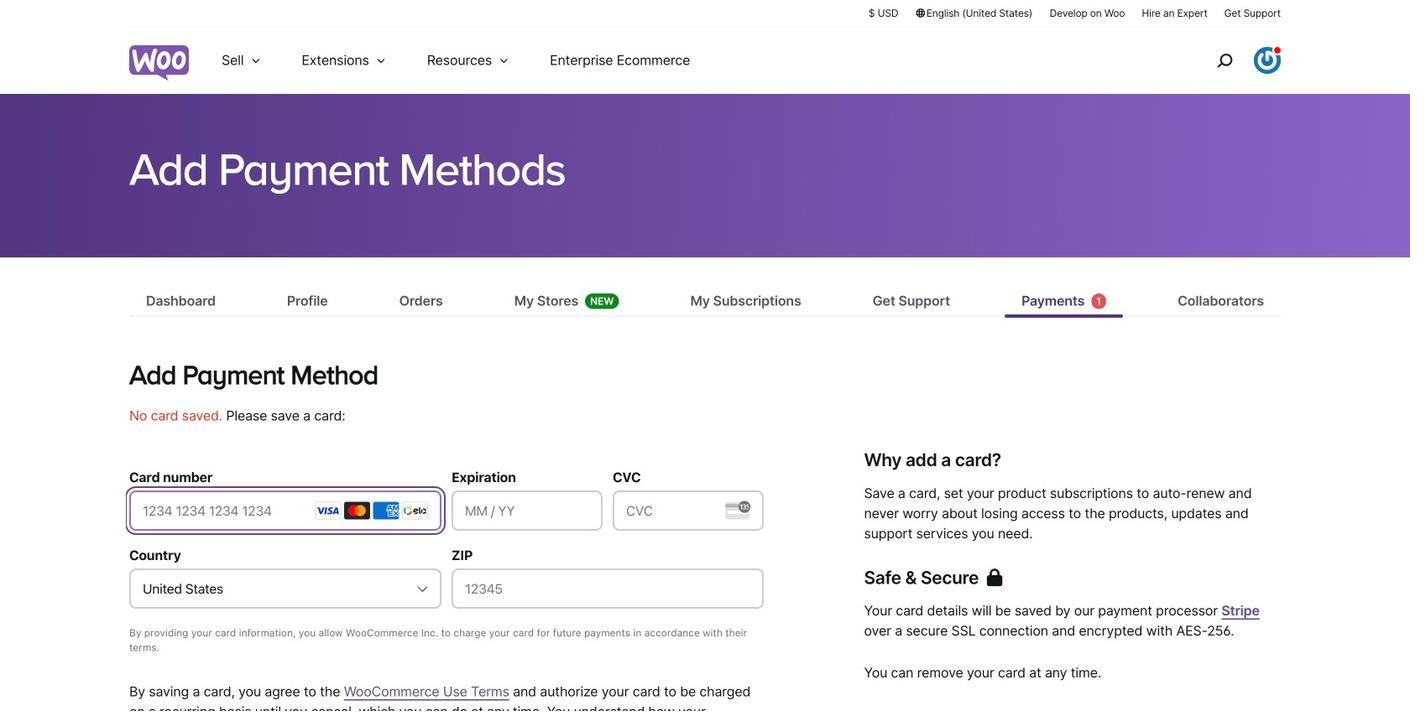 Task type: describe. For each thing, give the bounding box(es) containing it.
service navigation menu element
[[1181, 33, 1281, 88]]

open account menu image
[[1254, 47, 1281, 74]]



Task type: locate. For each thing, give the bounding box(es) containing it.
lock image
[[987, 569, 1002, 587]]

search image
[[1211, 47, 1238, 74]]



